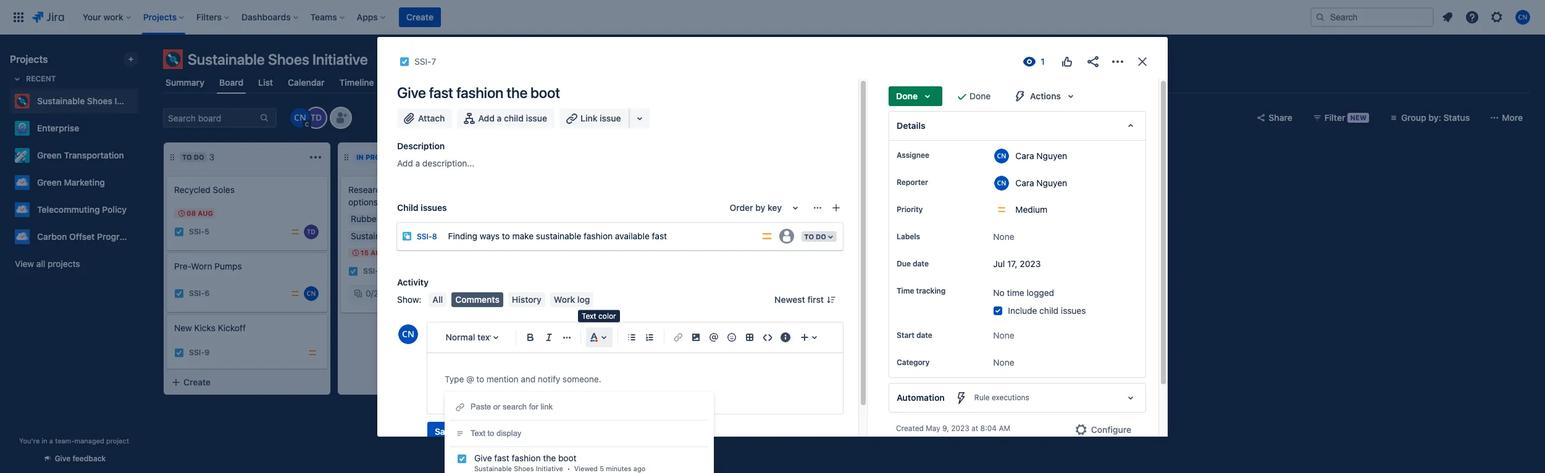 Task type: locate. For each thing, give the bounding box(es) containing it.
1 vertical spatial to
[[804, 233, 814, 241]]

give inside dialog
[[397, 84, 426, 101]]

give inside button
[[55, 454, 71, 464]]

1 vertical spatial create button
[[164, 372, 330, 394]]

share image
[[1086, 54, 1100, 69]]

1 vertical spatial 5
[[600, 465, 604, 473]]

cara down details "element"
[[1015, 150, 1034, 161]]

1 vertical spatial 2023
[[951, 424, 969, 434]]

0 vertical spatial sustainable shoes initiative
[[188, 51, 368, 68]]

done image
[[624, 227, 634, 237], [624, 227, 634, 237]]

add down description
[[397, 158, 413, 169]]

1 horizontal spatial ssi-7
[[537, 228, 557, 237]]

managed
[[74, 437, 104, 445]]

to do 3
[[182, 152, 214, 162]]

due
[[897, 259, 911, 269]]

0 horizontal spatial give
[[55, 454, 71, 464]]

issues right include
[[1061, 306, 1086, 316]]

add
[[478, 113, 495, 124], [397, 158, 413, 169]]

0 vertical spatial shoes
[[268, 51, 309, 68]]

2 horizontal spatial medium image
[[639, 227, 648, 237]]

you're
[[19, 437, 40, 445]]

medium
[[1015, 204, 1047, 215]]

ssi-5 link
[[189, 227, 209, 237]]

1 horizontal spatial issues
[[1061, 306, 1086, 316]]

1 vertical spatial 1
[[548, 249, 552, 259]]

reporter
[[897, 178, 928, 187]]

2 vertical spatial sustainable
[[474, 465, 512, 473]]

0 horizontal spatial sustainable
[[388, 185, 433, 195]]

date for start date
[[916, 331, 932, 340]]

history
[[512, 295, 542, 305]]

order by key
[[730, 203, 782, 213]]

sustainable up 0 / 1
[[536, 231, 581, 241]]

issue down reports link
[[526, 113, 547, 124]]

add a child issue button
[[457, 109, 555, 128]]

0 vertical spatial none
[[993, 232, 1014, 242]]

date right start
[[916, 331, 932, 340]]

1 horizontal spatial give
[[397, 84, 426, 101]]

priority
[[897, 205, 923, 214]]

done inside dropdown button
[[896, 91, 918, 101]]

issue
[[526, 113, 547, 124], [600, 113, 621, 124]]

numbered list ⌘⇧7 image
[[642, 330, 657, 345]]

a inside button
[[497, 113, 502, 124]]

7
[[431, 56, 436, 67], [553, 228, 557, 237]]

task image left ssi-9 link
[[174, 348, 184, 358]]

task image down 15 august 2023 image
[[348, 267, 358, 277]]

0 horizontal spatial do
[[194, 153, 204, 161]]

1 none from the top
[[993, 232, 1014, 242]]

0 horizontal spatial child
[[504, 113, 524, 124]]

to inside the to do 3
[[182, 153, 192, 161]]

shoes inside "link"
[[87, 96, 112, 106]]

timeline
[[339, 77, 374, 88]]

0 horizontal spatial issues
[[421, 203, 447, 213]]

/ down finding ways to make sustainable fashion available fast
[[545, 249, 548, 259]]

1 vertical spatial boot
[[558, 453, 577, 464]]

done up details "element"
[[970, 91, 991, 101]]

task image left ssi-5 link
[[174, 227, 184, 237]]

1 vertical spatial task image
[[522, 227, 532, 237]]

0 vertical spatial 1
[[409, 152, 413, 162]]

a for description...
[[415, 158, 420, 169]]

a
[[497, 113, 502, 124], [415, 158, 420, 169], [49, 437, 53, 445]]

child
[[504, 113, 524, 124], [1039, 306, 1059, 316]]

add inside button
[[478, 113, 495, 124]]

1 vertical spatial cara
[[1015, 178, 1034, 188]]

5 down 08 aug
[[205, 228, 209, 237]]

1 horizontal spatial sustainable
[[188, 51, 265, 68]]

1 vertical spatial a
[[415, 158, 420, 169]]

vote options: no one has voted for this issue yet. image
[[1060, 54, 1074, 69]]

ssi-7 link up pages
[[414, 54, 436, 69]]

a down description
[[415, 158, 420, 169]]

0 vertical spatial issues
[[421, 203, 447, 213]]

for
[[380, 197, 391, 207]]

tab list
[[156, 72, 1538, 94]]

1 horizontal spatial a
[[415, 158, 420, 169]]

aug
[[198, 209, 213, 217], [370, 249, 386, 257]]

give inside give fast fashion the boot sustainable shoes initiative • viewed 5 minutes ago
[[474, 453, 492, 464]]

rule
[[974, 394, 990, 403]]

reporter pin to top. only you can see pinned fields. image
[[931, 178, 940, 188]]

boot
[[530, 84, 560, 101], [558, 453, 577, 464]]

08 august 2023 image
[[177, 209, 186, 219], [177, 209, 186, 219]]

2 cara nguyen from the top
[[1015, 178, 1067, 188]]

0 horizontal spatial /
[[371, 288, 373, 299]]

green inside green marketing link
[[37, 177, 62, 188]]

1 down 15 aug
[[379, 267, 382, 276]]

15 august 2023 image
[[351, 248, 361, 258]]

0 vertical spatial fashion
[[456, 84, 503, 101]]

ssi-7 for the top ssi-7 link
[[414, 56, 436, 67]]

create inside primary element
[[406, 12, 433, 22]]

/ down ssi-1 link
[[371, 288, 373, 299]]

sustainable shoes initiative up list
[[188, 51, 368, 68]]

1 horizontal spatial 0
[[540, 249, 545, 259]]

cara up medium
[[1015, 178, 1034, 188]]

1 vertical spatial 7
[[553, 228, 557, 237]]

0 left 2
[[366, 288, 371, 299]]

0 vertical spatial nguyen
[[1036, 150, 1067, 161]]

give
[[397, 84, 426, 101], [474, 453, 492, 464], [55, 454, 71, 464]]

boot up • at bottom left
[[558, 453, 577, 464]]

cara nguyen image down calendar link
[[290, 108, 310, 128]]

2 vertical spatial fast
[[494, 453, 509, 464]]

1 vertical spatial cara nguyen
[[1015, 178, 1067, 188]]

issues down shoe
[[421, 203, 447, 213]]

finding
[[448, 231, 477, 241]]

the inside dialog
[[506, 84, 527, 101]]

1 horizontal spatial to
[[804, 233, 814, 241]]

2 green from the top
[[37, 177, 62, 188]]

transportation
[[64, 150, 124, 161]]

1 down description
[[409, 152, 413, 162]]

0 vertical spatial to
[[182, 153, 192, 161]]

normal text button
[[440, 324, 511, 351]]

0 vertical spatial 7
[[431, 56, 436, 67]]

5
[[205, 228, 209, 237], [600, 465, 604, 473]]

0 vertical spatial fast
[[429, 84, 453, 101]]

none for start date
[[993, 331, 1014, 341]]

a down give fast fashion the boot
[[497, 113, 502, 124]]

17,
[[1007, 259, 1017, 269]]

cara nguyen up medium
[[1015, 178, 1067, 188]]

1 vertical spatial sustainable shoes initiative
[[37, 96, 149, 106]]

date right due
[[913, 259, 929, 269]]

nguyen up medium
[[1036, 178, 1067, 188]]

table image
[[743, 330, 757, 345]]

the down link label text box
[[543, 453, 556, 464]]

give right list item "icon" at the left bottom
[[474, 453, 492, 464]]

0 vertical spatial aug
[[198, 209, 213, 217]]

green up telecommuting
[[37, 177, 62, 188]]

fast
[[429, 84, 453, 101], [652, 231, 667, 241], [494, 453, 509, 464]]

do for to do
[[816, 233, 826, 241]]

available
[[615, 231, 650, 241]]

shoes up enterprise link
[[87, 96, 112, 106]]

list item image
[[457, 454, 467, 464]]

finding ways to make sustainable fashion available fast
[[448, 231, 667, 241]]

do inside dropdown button
[[816, 233, 826, 241]]

timeline link
[[337, 72, 376, 94]]

shoes inside give fast fashion the boot sustainable shoes initiative • viewed 5 minutes ago
[[514, 465, 534, 473]]

Link label text field
[[471, 428, 709, 440]]

1 vertical spatial green
[[37, 177, 62, 188]]

2 vertical spatial shoes
[[514, 465, 534, 473]]

green down enterprise
[[37, 150, 62, 161]]

create child image
[[831, 203, 841, 213]]

1 horizontal spatial /
[[545, 249, 548, 259]]

sustainable up employees
[[388, 185, 433, 195]]

at
[[971, 424, 978, 434]]

date for due date
[[913, 259, 929, 269]]

15 august 2023 image
[[351, 248, 361, 258]]

issues
[[469, 77, 495, 88]]

2 vertical spatial fashion
[[512, 453, 541, 464]]

task image for ssi-9
[[174, 348, 184, 358]]

link address image
[[454, 400, 466, 415]]

task image right to
[[522, 227, 532, 237]]

1 down finding ways to make sustainable fashion available fast
[[548, 249, 552, 259]]

board
[[219, 77, 243, 88]]

cara nguyen image right available
[[652, 225, 667, 240]]

newest first image
[[826, 295, 836, 305]]

search image
[[1315, 12, 1325, 22]]

1 horizontal spatial fashion
[[512, 453, 541, 464]]

0 down finding ways to make sustainable fashion available fast
[[540, 249, 545, 259]]

boot inside dialog
[[530, 84, 560, 101]]

pre-
[[174, 261, 191, 272]]

done
[[896, 91, 918, 101], [970, 91, 991, 101]]

1 vertical spatial date
[[916, 331, 932, 340]]

ssi-7 link up 0 / 1
[[537, 227, 557, 237]]

0 vertical spatial cara nguyen
[[1015, 150, 1067, 161]]

1 horizontal spatial aug
[[370, 249, 386, 257]]

give up attach button
[[397, 84, 426, 101]]

none up rule executions
[[993, 358, 1014, 368]]

1 horizontal spatial fast
[[494, 453, 509, 464]]

boot up add a child issue
[[530, 84, 560, 101]]

child down reports link
[[504, 113, 524, 124]]

0 horizontal spatial 7
[[431, 56, 436, 67]]

projects
[[48, 259, 80, 269]]

jira image
[[32, 10, 64, 25], [32, 10, 64, 25]]

issue right the link
[[600, 113, 621, 124]]

log
[[577, 295, 590, 305]]

1 vertical spatial sustainable
[[37, 96, 85, 106]]

1 horizontal spatial sustainable shoes initiative
[[188, 51, 368, 68]]

view all projects link
[[10, 253, 138, 275]]

do down issue actions image
[[816, 233, 826, 241]]

create button inside primary element
[[399, 7, 441, 27]]

cara
[[1015, 150, 1034, 161], [1015, 178, 1034, 188]]

fashion for give fast fashion the boot
[[456, 84, 503, 101]]

5 right viewed
[[600, 465, 604, 473]]

fast inside give fast fashion the boot sustainable shoes initiative • viewed 5 minutes ago
[[494, 453, 509, 464]]

green transportation link
[[10, 143, 133, 168]]

enterprise link
[[10, 116, 133, 141]]

sustainable down cancel button
[[474, 465, 512, 473]]

save
[[435, 427, 454, 437]]

08 aug
[[186, 209, 213, 217]]

menu bar containing all
[[426, 293, 596, 308]]

1 vertical spatial nguyen
[[1036, 178, 1067, 188]]

none down include
[[993, 331, 1014, 341]]

to inside dropdown button
[[804, 233, 814, 241]]

1 vertical spatial child
[[1039, 306, 1059, 316]]

details
[[897, 120, 925, 131]]

aug right 15
[[370, 249, 386, 257]]

fast down cancel button
[[494, 453, 509, 464]]

0 horizontal spatial done
[[896, 91, 918, 101]]

task image
[[400, 57, 409, 67], [522, 227, 532, 237]]

1 done from the left
[[896, 91, 918, 101]]

cara nguyen
[[1015, 150, 1067, 161], [1015, 178, 1067, 188]]

0 horizontal spatial cara nguyen image
[[290, 108, 310, 128]]

automation
[[897, 393, 945, 403]]

0 vertical spatial boot
[[530, 84, 560, 101]]

fast up attach
[[429, 84, 453, 101]]

2 horizontal spatial 1
[[548, 249, 552, 259]]

ssi- down 15 aug
[[363, 267, 379, 276]]

initiative inside "link"
[[115, 96, 149, 106]]

green inside green transportation link
[[37, 150, 62, 161]]

more formatting image
[[559, 330, 574, 345]]

ssi-7 up pages
[[414, 56, 436, 67]]

green transportation
[[37, 150, 124, 161]]

create banner
[[0, 0, 1545, 35]]

view all projects
[[15, 259, 80, 269]]

info panel image
[[778, 330, 793, 345]]

sustainable shoes initiative up enterprise link
[[37, 96, 149, 106]]

1 vertical spatial sustainable
[[536, 231, 581, 241]]

give down team-
[[55, 454, 71, 464]]

code snippet image
[[760, 330, 775, 345]]

fast right available
[[652, 231, 667, 241]]

fashion inside give fast fashion the boot sustainable shoes initiative • viewed 5 minutes ago
[[512, 453, 541, 464]]

0 horizontal spatial fashion
[[456, 84, 503, 101]]

8:04
[[980, 424, 997, 434]]

0 horizontal spatial 2023
[[951, 424, 969, 434]]

view
[[15, 259, 34, 269]]

2 vertical spatial initiative
[[536, 465, 563, 473]]

nguyen down details "element"
[[1036, 150, 1067, 161]]

8
[[432, 232, 437, 241]]

0 vertical spatial create
[[406, 12, 433, 22]]

task image
[[174, 227, 184, 237], [348, 267, 358, 277], [174, 289, 184, 299], [174, 348, 184, 358]]

1 cara from the top
[[1015, 150, 1034, 161]]

green marketing link
[[10, 170, 133, 195]]

all button
[[429, 293, 447, 308]]

5 inside give fast fashion the boot sustainable shoes initiative • viewed 5 minutes ago
[[600, 465, 604, 473]]

created
[[896, 424, 924, 434]]

1 horizontal spatial 5
[[600, 465, 604, 473]]

2023 right 9,
[[951, 424, 969, 434]]

2 none from the top
[[993, 331, 1014, 341]]

give fast fashion the boot dialog
[[377, 37, 1168, 474]]

done image
[[955, 89, 970, 104]]

1 horizontal spatial initiative
[[312, 51, 368, 68]]

shoes up calendar
[[268, 51, 309, 68]]

do
[[194, 153, 204, 161], [816, 233, 826, 241]]

none for labels
[[993, 232, 1014, 242]]

ssi-5
[[189, 228, 209, 237]]

issue actions image
[[813, 203, 823, 213]]

0 vertical spatial task image
[[400, 57, 409, 67]]

initiative
[[312, 51, 368, 68], [115, 96, 149, 106], [536, 465, 563, 473]]

7 up pages
[[431, 56, 436, 67]]

research
[[348, 185, 385, 195]]

task image up forms at the top left of page
[[400, 57, 409, 67]]

am
[[999, 424, 1010, 434]]

7 inside the give fast fashion the boot dialog
[[431, 56, 436, 67]]

boot inside give fast fashion the boot sustainable shoes initiative • viewed 5 minutes ago
[[558, 453, 577, 464]]

1 horizontal spatial create button
[[399, 7, 441, 27]]

order
[[730, 203, 753, 213]]

a right in
[[49, 437, 53, 445]]

task image for ssi-6
[[174, 289, 184, 299]]

cara nguyen down details "element"
[[1015, 150, 1067, 161]]

ssi- down kicks
[[189, 349, 205, 358]]

1 horizontal spatial sustainable
[[536, 231, 581, 241]]

do left 3
[[194, 153, 204, 161]]

0 horizontal spatial to
[[182, 153, 192, 161]]

add people image
[[333, 111, 348, 125]]

1 vertical spatial fashion
[[584, 231, 613, 241]]

menu bar
[[426, 293, 596, 308]]

add down give fast fashion the boot
[[478, 113, 495, 124]]

none up jul
[[993, 232, 1014, 242]]

time tracking pin to top. only you can see pinned fields. image
[[948, 287, 958, 296]]

0 for 0 / 1
[[540, 249, 545, 259]]

activity
[[397, 277, 428, 288]]

0 horizontal spatial medium image
[[290, 227, 300, 237]]

0 vertical spatial 0
[[540, 249, 545, 259]]

add for add a description...
[[397, 158, 413, 169]]

0 vertical spatial tariq douglas image
[[306, 108, 326, 128]]

aug right 08
[[198, 209, 213, 217]]

cara nguyen image
[[304, 287, 319, 301]]

fashion for give fast fashion the boot sustainable shoes initiative • viewed 5 minutes ago
[[512, 453, 541, 464]]

do for to do 3
[[194, 153, 204, 161]]

cara nguyen image
[[290, 108, 310, 128], [652, 225, 667, 240], [478, 264, 493, 279]]

jul 17, 2023
[[993, 259, 1041, 269]]

1 vertical spatial shoes
[[87, 96, 112, 106]]

do inside the to do 3
[[194, 153, 204, 161]]

aug for 08 aug
[[198, 209, 213, 217]]

by
[[755, 203, 765, 213]]

to for to do
[[804, 233, 814, 241]]

ssi-7 up 0 / 1
[[537, 228, 557, 237]]

sustainable shoes initiative inside "link"
[[37, 96, 149, 106]]

shoes
[[268, 51, 309, 68], [87, 96, 112, 106], [514, 465, 534, 473]]

collapse recent projects image
[[10, 72, 25, 86]]

the inside give fast fashion the boot sustainable shoes initiative • viewed 5 minutes ago
[[543, 453, 556, 464]]

rule executions
[[974, 394, 1029, 403]]

1 horizontal spatial 1
[[409, 152, 413, 162]]

0 horizontal spatial the
[[506, 84, 527, 101]]

child down logged
[[1039, 306, 1059, 316]]

team-
[[55, 437, 74, 445]]

sustainable inside "link"
[[37, 96, 85, 106]]

1 vertical spatial do
[[816, 233, 826, 241]]

create button down 9
[[164, 372, 330, 394]]

0 vertical spatial cara
[[1015, 150, 1034, 161]]

the up add a child issue
[[506, 84, 527, 101]]

the for give fast fashion the boot sustainable shoes initiative • viewed 5 minutes ago
[[543, 453, 556, 464]]

create button up copy link to issue image
[[399, 7, 441, 27]]

0 horizontal spatial aug
[[198, 209, 213, 217]]

2 horizontal spatial a
[[497, 113, 502, 124]]

list link
[[256, 72, 276, 94]]

first
[[807, 295, 824, 305]]

telecommuting policy link
[[10, 198, 133, 222]]

1 horizontal spatial do
[[816, 233, 826, 241]]

0 horizontal spatial 1
[[379, 267, 382, 276]]

7 right "make"
[[553, 228, 557, 237]]

to left 3
[[182, 153, 192, 161]]

to for to do 3
[[182, 153, 192, 161]]

ssi-7 inside the give fast fashion the boot dialog
[[414, 56, 436, 67]]

tab list containing board
[[156, 72, 1538, 94]]

1 horizontal spatial create
[[406, 12, 433, 22]]

sustainable up board at the top
[[188, 51, 265, 68]]

medium image
[[290, 227, 300, 237], [639, 227, 648, 237], [308, 348, 317, 358]]

2 horizontal spatial cara nguyen image
[[652, 225, 667, 240]]

0 horizontal spatial ssi-7
[[414, 56, 436, 67]]

sustainable shoes initiative
[[188, 51, 368, 68], [37, 96, 149, 106]]

1 horizontal spatial done
[[970, 91, 991, 101]]

0 vertical spatial initiative
[[312, 51, 368, 68]]

2023 right 17,
[[1020, 259, 1041, 269]]

1 green from the top
[[37, 150, 62, 161]]

tariq douglas image
[[306, 108, 326, 128], [304, 225, 319, 240]]

bold ⌘b image
[[523, 330, 538, 345]]

0 vertical spatial green
[[37, 150, 62, 161]]

3 none from the top
[[993, 358, 1014, 368]]

to down issue actions image
[[804, 233, 814, 241]]

shoes left • at bottom left
[[514, 465, 534, 473]]

1 horizontal spatial 2023
[[1020, 259, 1041, 269]]

task image left ssi-6 link
[[174, 289, 184, 299]]

2 horizontal spatial give
[[474, 453, 492, 464]]

15 aug
[[361, 249, 386, 257]]

policy
[[102, 204, 127, 215]]

sustainable up enterprise
[[37, 96, 85, 106]]

0 vertical spatial 2023
[[1020, 259, 1041, 269]]

1 vertical spatial issues
[[1061, 306, 1086, 316]]

2 vertical spatial 1
[[379, 267, 382, 276]]

1 vertical spatial ssi-7 link
[[537, 227, 557, 237]]

cara nguyen image up comments
[[478, 264, 493, 279]]

summary link
[[163, 72, 207, 94]]

done up details
[[896, 91, 918, 101]]

0 horizontal spatial ssi-7 link
[[414, 54, 436, 69]]



Task type: vqa. For each thing, say whether or not it's contained in the screenshot.
middle Copy
no



Task type: describe. For each thing, give the bounding box(es) containing it.
/ for 1
[[545, 249, 548, 259]]

make
[[512, 231, 534, 241]]

show:
[[397, 295, 421, 305]]

comments
[[455, 295, 500, 305]]

include child issues
[[1008, 306, 1086, 316]]

in
[[356, 153, 364, 161]]

2 issue from the left
[[600, 113, 621, 124]]

1 horizontal spatial task image
[[522, 227, 532, 237]]

to do button
[[801, 230, 838, 243]]

1 vertical spatial create
[[183, 377, 211, 388]]

1 vertical spatial tariq douglas image
[[304, 225, 319, 240]]

no time logged
[[993, 288, 1054, 298]]

ssi- right issue type: sub-task image
[[417, 232, 432, 241]]

/ for 2
[[371, 288, 373, 299]]

tracking
[[916, 287, 946, 296]]

updated
[[896, 438, 926, 447]]

sustainable inside research sustainable shoe options for employees
[[388, 185, 433, 195]]

0 vertical spatial ssi-7 link
[[414, 54, 436, 69]]

no
[[993, 288, 1005, 298]]

1 horizontal spatial medium image
[[308, 348, 317, 358]]

pumps
[[214, 261, 242, 272]]

ssi- left copy link to issue image
[[414, 56, 431, 67]]

fast for give fast fashion the boot
[[429, 84, 453, 101]]

newest
[[774, 295, 805, 305]]

2 cara from the top
[[1015, 178, 1034, 188]]

give for give fast fashion the boot
[[397, 84, 426, 101]]

sustainable inside give fast fashion the boot sustainable shoes initiative • viewed 5 minutes ago
[[474, 465, 512, 473]]

text
[[582, 312, 596, 321]]

bullet list ⌘⇧8 image
[[624, 330, 639, 345]]

give for give fast fashion the boot sustainable shoes initiative • viewed 5 minutes ago
[[474, 453, 492, 464]]

boot for give fast fashion the boot
[[530, 84, 560, 101]]

1 horizontal spatial ssi-7 link
[[537, 227, 557, 237]]

forms link
[[386, 72, 417, 94]]

recycled
[[174, 185, 210, 195]]

medium image
[[290, 289, 300, 299]]

progress
[[366, 153, 404, 161]]

menu bar inside the give fast fashion the boot dialog
[[426, 293, 596, 308]]

carbon offset program
[[37, 232, 132, 242]]

projects
[[10, 54, 48, 65]]

details element
[[889, 111, 1146, 141]]

1 horizontal spatial child
[[1039, 306, 1059, 316]]

comments button
[[452, 293, 503, 308]]

fast for give fast fashion the boot sustainable shoes initiative • viewed 5 minutes ago
[[494, 453, 509, 464]]

08
[[186, 209, 196, 217]]

feedback
[[73, 454, 106, 464]]

work
[[554, 295, 575, 305]]

2 vertical spatial a
[[49, 437, 53, 445]]

history button
[[508, 293, 545, 308]]

1 vertical spatial fast
[[652, 231, 667, 241]]

task image for ssi-1
[[348, 267, 358, 277]]

soles
[[213, 185, 235, 195]]

actions
[[1030, 91, 1061, 101]]

child issues
[[397, 203, 447, 213]]

copy link to issue image
[[434, 56, 444, 66]]

due date
[[897, 259, 929, 269]]

2023 inside created may 9, 2023 at 8:04 am updated
[[951, 424, 969, 434]]

viewed
[[574, 465, 598, 473]]

may
[[926, 424, 940, 434]]

task image for ssi-5
[[174, 227, 184, 237]]

reports
[[510, 77, 542, 88]]

give for give feedback
[[55, 454, 71, 464]]

initiative inside give fast fashion the boot sustainable shoes initiative • viewed 5 minutes ago
[[536, 465, 563, 473]]

ssi- up 0 / 1
[[537, 228, 553, 237]]

1 horizontal spatial 7
[[553, 228, 557, 237]]

recent
[[26, 74, 56, 83]]

text to display image
[[454, 427, 466, 442]]

actions image
[[1110, 54, 1125, 69]]

include
[[1008, 306, 1037, 316]]

add for add a child issue
[[478, 113, 495, 124]]

ssi- down worn
[[189, 289, 205, 299]]

Search board text field
[[164, 109, 258, 127]]

work log button
[[550, 293, 594, 308]]

primary element
[[7, 0, 1310, 35]]

issue type: sub-task image
[[402, 232, 412, 241]]

priority: medium image
[[761, 230, 773, 243]]

finding ways to make sustainable fashion available fast link
[[443, 224, 756, 249]]

logged
[[1027, 288, 1054, 298]]

add a child issue
[[478, 113, 547, 124]]

program
[[97, 232, 132, 242]]

forms
[[389, 77, 414, 88]]

boot for give fast fashion the boot sustainable shoes initiative • viewed 5 minutes ago
[[558, 453, 577, 464]]

sustainable inside the give fast fashion the boot dialog
[[536, 231, 581, 241]]

done button
[[889, 86, 942, 106]]

2 done from the left
[[970, 91, 991, 101]]

worn
[[191, 261, 212, 272]]

description
[[397, 141, 445, 151]]

green for green marketing
[[37, 177, 62, 188]]

employees
[[394, 197, 437, 207]]

ssi-6 link
[[189, 289, 209, 299]]

kickoff
[[218, 323, 246, 333]]

time tracking
[[897, 287, 946, 296]]

start
[[897, 331, 914, 340]]

add image, video, or file image
[[689, 330, 704, 345]]

give fast fashion the boot option
[[450, 448, 709, 474]]

calendar link
[[285, 72, 327, 94]]

0 vertical spatial sustainable
[[188, 51, 265, 68]]

calendar
[[288, 77, 325, 88]]

description...
[[422, 158, 474, 169]]

9
[[205, 349, 209, 358]]

ssi-7 for rightmost ssi-7 link
[[537, 228, 557, 237]]

new kicks kickoff
[[174, 323, 246, 333]]

give feedback
[[55, 454, 106, 464]]

pages
[[429, 77, 454, 88]]

summary
[[165, 77, 204, 88]]

profile image of cara nguyen image
[[398, 325, 418, 345]]

time
[[1007, 288, 1024, 298]]

fashion inside finding ways to make sustainable fashion available fast link
[[584, 231, 613, 241]]

created may 9, 2023 at 8:04 am updated
[[896, 424, 1010, 447]]

close image
[[1135, 54, 1150, 69]]

list
[[258, 77, 273, 88]]

text color tooltip
[[578, 311, 620, 323]]

1 issue from the left
[[526, 113, 547, 124]]

work log
[[554, 295, 590, 305]]

automation element
[[889, 384, 1146, 413]]

to
[[502, 231, 510, 241]]

link web pages and more image
[[632, 111, 647, 126]]

green for green transportation
[[37, 150, 62, 161]]

assignee
[[897, 151, 929, 160]]

emoji image
[[725, 330, 739, 345]]

newest first
[[774, 295, 824, 305]]

ways
[[480, 231, 500, 241]]

1 vertical spatial cara nguyen image
[[652, 225, 667, 240]]

pre-worn pumps
[[174, 261, 242, 272]]

2 nguyen from the top
[[1036, 178, 1067, 188]]

in
[[42, 437, 47, 445]]

project
[[106, 437, 129, 445]]

1 nguyen from the top
[[1036, 150, 1067, 161]]

board link
[[217, 72, 246, 94]]

Paste or search for link text field
[[471, 401, 709, 414]]

1 cara nguyen from the top
[[1015, 150, 1067, 161]]

1 for in progress 1
[[409, 152, 413, 162]]

ssi-8 link
[[417, 232, 437, 241]]

to do
[[804, 233, 826, 241]]

labels pin to top. only you can see pinned fields. image
[[923, 232, 932, 242]]

you're in a team-managed project
[[19, 437, 129, 445]]

labels
[[897, 232, 920, 241]]

executions
[[992, 394, 1029, 403]]

0 for 0 / 2
[[366, 288, 371, 299]]

0 vertical spatial 5
[[205, 228, 209, 237]]

child inside button
[[504, 113, 524, 124]]

2
[[373, 288, 379, 299]]

aug for 15 aug
[[370, 249, 386, 257]]

Search field
[[1310, 7, 1434, 27]]

order by key button
[[722, 198, 810, 218]]

configure link
[[1066, 421, 1139, 441]]

the for give fast fashion the boot
[[506, 84, 527, 101]]

italic ⌘i image
[[541, 330, 556, 345]]

a for child
[[497, 113, 502, 124]]

ssi- down 08 aug
[[189, 228, 205, 237]]

ssi-8
[[417, 232, 437, 241]]

sustainable shoes initiative link
[[10, 89, 149, 114]]

1 for 0 / 1
[[548, 249, 552, 259]]

2 vertical spatial cara nguyen image
[[478, 264, 493, 279]]

shoe
[[435, 185, 455, 195]]

Comment - Main content area, start typing to enter text. text field
[[445, 372, 826, 387]]

reports link
[[507, 72, 544, 94]]

attach button
[[397, 109, 452, 128]]

mention image
[[707, 330, 721, 345]]



